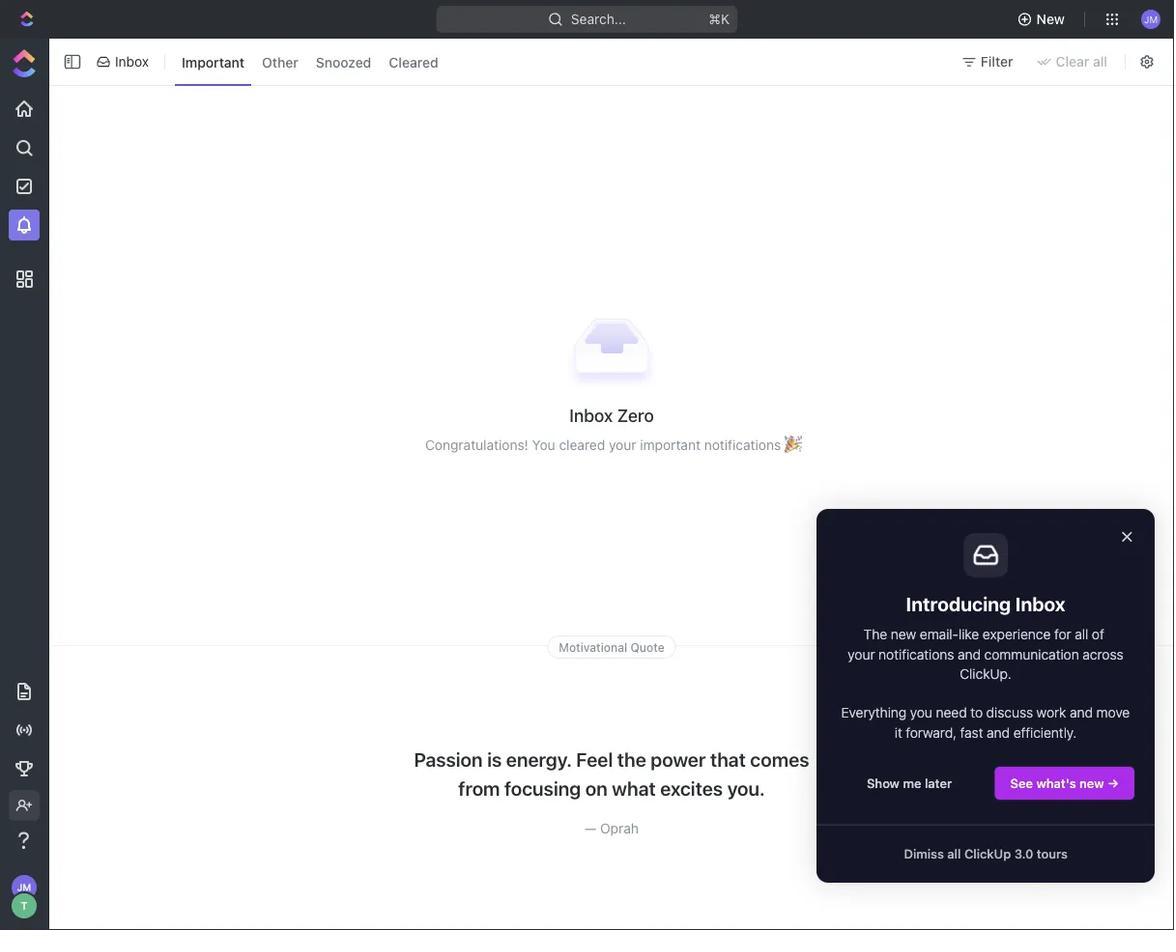 Task type: vqa. For each thing, say whether or not it's contained in the screenshot.
'notifications' in the The new email-like experience for all of your notifications and communication across ClickUp.
yes



Task type: locate. For each thing, give the bounding box(es) containing it.
0 vertical spatial all
[[1093, 54, 1108, 70]]

notifications left 🎉 in the right of the page
[[704, 437, 781, 453]]

inbox inside navigation
[[1016, 593, 1066, 615]]

like
[[959, 627, 979, 643]]

⌘k
[[709, 11, 730, 27]]

1 horizontal spatial inbox
[[570, 405, 613, 426]]

dimiss
[[904, 847, 944, 861]]

of
[[1092, 627, 1105, 643]]

inbox for inbox zero
[[570, 405, 613, 426]]

0 vertical spatial and
[[958, 646, 981, 662]]

cleared
[[559, 437, 605, 453]]

to
[[971, 705, 983, 721]]

new right the
[[891, 627, 917, 643]]

→
[[1108, 776, 1119, 791]]

0 horizontal spatial all
[[948, 847, 961, 861]]

all right dimiss
[[948, 847, 961, 861]]

inbox left important button at left top
[[115, 54, 149, 70]]

0 horizontal spatial jm
[[17, 882, 31, 894]]

0 vertical spatial your
[[609, 437, 637, 453]]

0 vertical spatial jm
[[1144, 13, 1158, 24]]

show
[[867, 776, 900, 791]]

1 horizontal spatial your
[[848, 646, 875, 662]]

me
[[903, 776, 922, 791]]

2 horizontal spatial all
[[1093, 54, 1108, 70]]

all left of
[[1075, 627, 1089, 643]]

1 horizontal spatial all
[[1075, 627, 1089, 643]]

inbox up cleared
[[570, 405, 613, 426]]

all inside "button"
[[948, 847, 961, 861]]

cleared button
[[382, 47, 445, 77]]

1 vertical spatial new
[[1080, 776, 1104, 791]]

need
[[936, 705, 967, 721]]

all right clear
[[1093, 54, 1108, 70]]

later
[[925, 776, 952, 791]]

1 vertical spatial your
[[848, 646, 875, 662]]

communication
[[985, 646, 1079, 662]]

is
[[487, 748, 502, 771]]

see what's new → button
[[994, 766, 1136, 801]]

that
[[710, 748, 746, 771]]

and right work
[[1070, 705, 1093, 721]]

tab list containing important
[[171, 35, 449, 89]]

notifications
[[704, 437, 781, 453], [879, 646, 954, 662]]

on
[[585, 777, 608, 800]]

and
[[958, 646, 981, 662], [1070, 705, 1093, 721], [987, 725, 1010, 741]]

2 horizontal spatial inbox
[[1016, 593, 1066, 615]]

your down inbox zero
[[609, 437, 637, 453]]

introducing inbox
[[906, 593, 1066, 615]]

3.0
[[1015, 847, 1034, 861]]

new left →
[[1080, 776, 1104, 791]]

cleared
[[389, 54, 438, 70]]

zero
[[617, 405, 654, 426]]

inbox up for
[[1016, 593, 1066, 615]]

congratulations!
[[425, 437, 529, 453]]

other button
[[255, 47, 305, 77]]

tab list
[[171, 35, 449, 89]]

and down discuss
[[987, 725, 1010, 741]]

efficiently.
[[1014, 725, 1077, 741]]

what's
[[1037, 776, 1076, 791]]

notifications down email-
[[879, 646, 954, 662]]

new
[[891, 627, 917, 643], [1080, 776, 1104, 791]]

1 vertical spatial all
[[1075, 627, 1089, 643]]

introducing inbox navigation
[[817, 509, 1155, 883]]

motivational quote
[[559, 641, 665, 654]]

jm inside dropdown button
[[1144, 13, 1158, 24]]

0 vertical spatial new
[[891, 627, 917, 643]]

important
[[182, 54, 245, 70]]

0 horizontal spatial and
[[958, 646, 981, 662]]

see
[[1011, 776, 1033, 791]]

1 vertical spatial notifications
[[879, 646, 954, 662]]

the
[[864, 627, 888, 643]]

you
[[910, 705, 933, 721]]

all inside 'button'
[[1093, 54, 1108, 70]]

🎉
[[785, 437, 798, 453]]

inbox
[[115, 54, 149, 70], [570, 405, 613, 426], [1016, 593, 1066, 615]]

jm button
[[1136, 4, 1167, 35]]

fast
[[960, 725, 984, 741]]

2 vertical spatial all
[[948, 847, 961, 861]]

forward,
[[906, 725, 957, 741]]

and down like
[[958, 646, 981, 662]]

dimiss all clickup 3.0 tours button
[[889, 838, 1084, 871]]

all
[[1093, 54, 1108, 70], [1075, 627, 1089, 643], [948, 847, 961, 861]]

from
[[458, 777, 500, 800]]

your inside the new email-like experience for all of your notifications and communication across clickup.
[[848, 646, 875, 662]]

1 vertical spatial inbox
[[570, 405, 613, 426]]

1 horizontal spatial and
[[987, 725, 1010, 741]]

0 horizontal spatial new
[[891, 627, 917, 643]]

motivational
[[559, 641, 628, 654]]

— oprah
[[585, 821, 639, 837]]

the
[[617, 748, 646, 771]]

new inside the new email-like experience for all of your notifications and communication across clickup.
[[891, 627, 917, 643]]

email-
[[920, 627, 959, 643]]

experience
[[983, 627, 1051, 643]]

1 horizontal spatial new
[[1080, 776, 1104, 791]]

0 vertical spatial notifications
[[704, 437, 781, 453]]

0 horizontal spatial notifications
[[704, 437, 781, 453]]

your down the
[[848, 646, 875, 662]]

show me later
[[867, 776, 952, 791]]

0 horizontal spatial inbox
[[115, 54, 149, 70]]

jm
[[1144, 13, 1158, 24], [17, 882, 31, 894]]

0 horizontal spatial your
[[609, 437, 637, 453]]

your
[[609, 437, 637, 453], [848, 646, 875, 662]]

dimiss all clickup 3.0 tours
[[904, 847, 1068, 861]]

notifications inside the new email-like experience for all of your notifications and communication across clickup.
[[879, 646, 954, 662]]

focusing
[[505, 777, 581, 800]]

for
[[1055, 627, 1072, 643]]

clickup.
[[960, 666, 1012, 682]]

0 vertical spatial inbox
[[115, 54, 149, 70]]

1 horizontal spatial notifications
[[879, 646, 954, 662]]

2 horizontal spatial and
[[1070, 705, 1093, 721]]

1 vertical spatial jm
[[17, 882, 31, 894]]

clear all button
[[1029, 46, 1119, 77]]

2 vertical spatial inbox
[[1016, 593, 1066, 615]]

1 horizontal spatial jm
[[1144, 13, 1158, 24]]

new button
[[1010, 4, 1077, 35]]

× button
[[1121, 524, 1134, 547]]



Task type: describe. For each thing, give the bounding box(es) containing it.
the new email-like experience for all of your notifications and communication across clickup.
[[848, 627, 1127, 682]]

new
[[1037, 11, 1065, 27]]

inbox zero
[[570, 405, 654, 426]]

discuss
[[987, 705, 1033, 721]]

jm t
[[17, 882, 31, 913]]

everything
[[842, 705, 907, 721]]

what
[[612, 777, 656, 800]]

you
[[532, 437, 555, 453]]

energy.
[[506, 748, 572, 771]]

snoozed
[[316, 54, 371, 70]]

inbox for inbox
[[115, 54, 149, 70]]

it
[[895, 725, 903, 741]]

passion
[[414, 748, 483, 771]]

passion is energy. feel the power that comes from focusing on what excites you.
[[414, 748, 810, 800]]

all for dimiss all clickup 3.0 tours
[[948, 847, 961, 861]]

see what's new →
[[1011, 776, 1119, 791]]

show me later button
[[852, 767, 968, 800]]

clear all
[[1056, 54, 1108, 70]]

quote
[[631, 641, 665, 654]]

everything you need to discuss work and move it forward, fast and efficiently.
[[842, 705, 1134, 741]]

clickup
[[965, 847, 1011, 861]]

introducing
[[906, 593, 1011, 615]]

move
[[1097, 705, 1130, 721]]

jm for jm
[[1144, 13, 1158, 24]]

clear
[[1056, 54, 1090, 70]]

comes
[[750, 748, 810, 771]]

important button
[[175, 47, 251, 77]]

new inside button
[[1080, 776, 1104, 791]]

filter button
[[954, 46, 1025, 77]]

jm for jm t
[[17, 882, 31, 894]]

1 vertical spatial and
[[1070, 705, 1093, 721]]

work
[[1037, 705, 1067, 721]]

excites
[[660, 777, 723, 800]]

tours
[[1037, 847, 1068, 861]]

search...
[[571, 11, 626, 27]]

snoozed button
[[309, 47, 378, 77]]

all for clear all
[[1093, 54, 1108, 70]]

across
[[1083, 646, 1124, 662]]

×
[[1121, 524, 1134, 547]]

oprah
[[600, 821, 639, 837]]

2 vertical spatial and
[[987, 725, 1010, 741]]

t
[[21, 900, 28, 913]]

feel
[[576, 748, 613, 771]]

other
[[262, 54, 298, 70]]

power
[[651, 748, 706, 771]]

you.
[[727, 777, 765, 800]]

important
[[640, 437, 701, 453]]

—
[[585, 821, 597, 837]]

filter
[[981, 54, 1013, 70]]

and inside the new email-like experience for all of your notifications and communication across clickup.
[[958, 646, 981, 662]]

congratulations! you cleared your important notifications 🎉
[[425, 437, 798, 453]]

all inside the new email-like experience for all of your notifications and communication across clickup.
[[1075, 627, 1089, 643]]



